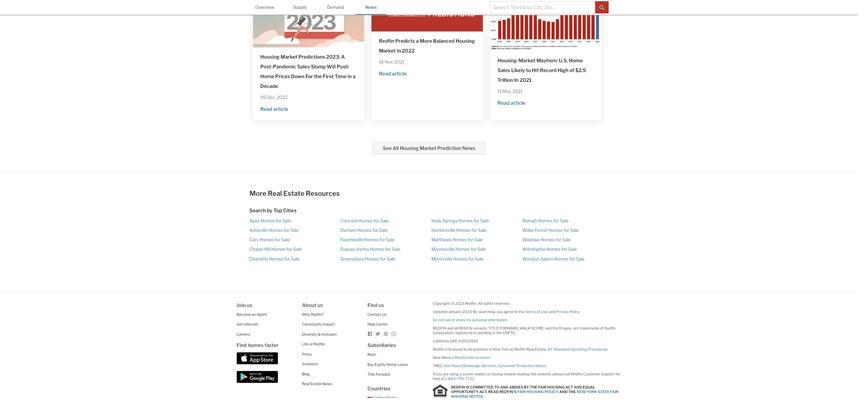 Task type: locate. For each thing, give the bounding box(es) containing it.
title
[[489, 326, 499, 331]]

1 horizontal spatial new
[[493, 347, 501, 352]]

1-
[[446, 376, 449, 381]]

read for housing-market mayhem: u.s. home sales likely to hit record high of $2.5 trillion in 2021
[[498, 100, 510, 106]]

0 vertical spatial news
[[366, 5, 377, 10]]

for for waxhaw homes for sale
[[556, 237, 562, 242]]

title forward
[[368, 372, 390, 377]]

homes down mooresville homes for sale
[[454, 256, 468, 261]]

the inside redfin is committed to and abides by the fair housing act and equal opportunity act. read redfin's
[[530, 385, 538, 390]]

0 vertical spatial estate
[[284, 190, 305, 197]]

article down "11 may, 2021"
[[511, 100, 526, 106]]

and right act
[[574, 385, 583, 390]]

0 vertical spatial are
[[574, 326, 579, 331]]

homes down holly springs homes for sale link
[[457, 228, 471, 233]]

2 horizontal spatial to
[[527, 67, 531, 73]]

homes down chapel hill homes for sale link
[[269, 256, 284, 261]]

for up morrisville homes for sale
[[471, 247, 477, 252]]

. right privacy on the right
[[580, 309, 581, 314]]

join
[[237, 302, 246, 308]]

0 vertical spatial at
[[310, 342, 313, 347]]

homes for durham homes for sale
[[358, 228, 372, 233]]

download the redfin app on the apple app store image
[[237, 352, 278, 365]]

1 vertical spatial 2022
[[277, 95, 288, 100]]

sale for waxhaw homes for sale
[[563, 237, 571, 242]]

article for housing-market mayhem: u.s. home sales likely to hit record high of $2.5 trillion in 2021
[[511, 100, 526, 106]]

homes down fuquay-varina homes for sale link
[[365, 256, 380, 261]]

huntersville
[[432, 228, 456, 233]]

1 vertical spatial read
[[498, 100, 510, 106]]

for up chapel hill homes for sale
[[275, 237, 281, 242]]

2 vertical spatial housing
[[400, 146, 419, 151]]

find down careers 'button'
[[237, 343, 247, 348]]

predictions
[[299, 54, 325, 60]]

mooresville homes for sale
[[432, 247, 486, 252]]

to left do
[[464, 347, 467, 352]]

1 horizontal spatial about
[[452, 364, 463, 368]]

1 vertical spatial home
[[261, 74, 274, 79]]

0 horizontal spatial you
[[436, 372, 443, 376]]

diversity & inclusion
[[302, 332, 337, 337]]

homes for raleigh homes for sale
[[539, 218, 553, 223]]

nov,
[[385, 59, 394, 64]]

2 vertical spatial of
[[601, 326, 604, 331]]

1 horizontal spatial find
[[368, 302, 378, 308]]

for for durham homes for sale
[[373, 228, 379, 233]]

for right support
[[616, 372, 621, 376]]

2 vertical spatial .
[[475, 376, 475, 381]]

home down post-
[[261, 74, 274, 79]]

1 vertical spatial you
[[436, 372, 443, 376]]

2 horizontal spatial article
[[511, 100, 526, 106]]

and right policy
[[560, 390, 568, 394]]

2 vertical spatial a
[[460, 372, 462, 376]]

redfin inside 'if you are using a screen reader, or having trouble reading this website, please call redfin customer support for help at'
[[572, 372, 583, 376]]

impact
[[323, 322, 335, 327]]

2 horizontal spatial housing
[[548, 385, 565, 390]]

1 horizontal spatial to
[[515, 309, 518, 314]]

read for redfin predicts a more balanced housing market in 2022
[[379, 71, 391, 77]]

us up us
[[379, 302, 384, 308]]

1 horizontal spatial or
[[474, 331, 477, 335]]

searching,
[[479, 309, 496, 314]]

raleigh
[[523, 218, 538, 223]]

a right time
[[353, 74, 356, 79]]

0 vertical spatial home
[[569, 58, 583, 63]]

homes for wilmington homes for sale
[[547, 247, 561, 252]]

0 vertical spatial 2022
[[402, 48, 415, 54]]

for for mooresville homes for sale
[[471, 247, 477, 252]]

1 horizontal spatial of
[[570, 67, 575, 73]]

market inside button
[[420, 146, 437, 151]]

reader,
[[475, 372, 487, 376]]

market inside housing market predictions 2023: a post-pandemic sales slump will push home prices down for the first time in a decade
[[281, 54, 298, 60]]

read article down "11 may, 2021"
[[498, 100, 526, 106]]

life
[[302, 342, 309, 347]]

2022
[[402, 48, 415, 54], [277, 95, 288, 100]]

0 vertical spatial find
[[368, 302, 378, 308]]

1 vertical spatial read article
[[498, 100, 526, 106]]

. right screen
[[475, 376, 475, 381]]

the left 'uspto.'
[[497, 331, 502, 335]]

housing
[[456, 38, 475, 44], [261, 54, 280, 60], [400, 146, 419, 151]]

0 vertical spatial .
[[580, 309, 581, 314]]

0 horizontal spatial us
[[247, 302, 252, 308]]

sales inside housing market predictions 2023: a post-pandemic sales slump will push home prices down for the first time in a decade
[[297, 64, 310, 70]]

in inside redfin and all redfin variants, title forward, walk score, and the r logos, are trademarks of redfin corporation, registered or pending in the uspto.
[[493, 331, 496, 335]]

1 horizontal spatial 2023:
[[463, 309, 473, 314]]

read article for housing market predictions 2023: a post-pandemic sales slump will push home prices down for the first time in a decade
[[261, 106, 288, 112]]

1 vertical spatial ,
[[497, 364, 498, 368]]

1 horizontal spatial you
[[497, 309, 503, 314]]

york
[[587, 390, 598, 394]]

redfin left predicts
[[379, 38, 395, 44]]

for up fayetteville homes for sale link
[[373, 228, 379, 233]]

home inside housing market predictions 2023: a post-pandemic sales slump will push home prices down for the first time in a decade
[[261, 74, 274, 79]]

are right logos, on the right bottom of the page
[[574, 326, 579, 331]]

1 vertical spatial housing
[[261, 54, 280, 60]]

redfin predicts a more balanced housing market in 2022
[[379, 38, 475, 54]]

homes for morrisville homes for sale
[[454, 256, 468, 261]]

real estate news
[[302, 382, 332, 386]]

#01521930
[[459, 339, 479, 343]]

2 vertical spatial to
[[464, 347, 467, 352]]

are inside redfin and all redfin variants, title forward, walk score, and the r logos, are trademarks of redfin corporation, registered or pending in the uspto.
[[574, 326, 579, 331]]

get referrals button
[[237, 322, 258, 327]]

1 horizontal spatial housing
[[400, 146, 419, 151]]

january
[[449, 309, 462, 314]]

and right to
[[501, 385, 509, 390]]

2 us from the left
[[318, 302, 323, 308]]

the left new
[[569, 390, 576, 394]]

us right join
[[247, 302, 252, 308]]

or right "sell"
[[452, 318, 456, 322]]

redfin down not at the right bottom of the page
[[433, 326, 447, 331]]

investors
[[302, 362, 318, 366]]

careers
[[237, 332, 250, 337]]

article down the 18 nov, 2021
[[392, 71, 407, 77]]

to for the
[[515, 309, 518, 314]]

to inside housing-market mayhem: u.s. home sales likely to hit record high of $2.5 trillion in 2021
[[527, 67, 531, 73]]

more left balanced
[[420, 38, 432, 44]]

housing inside redfin is committed to and abides by the fair housing act and equal opportunity act. read redfin's
[[548, 385, 565, 390]]

for for asheville homes for sale
[[284, 228, 290, 233]]

0 horizontal spatial of
[[537, 309, 541, 314]]

information
[[488, 318, 508, 322]]

by
[[267, 208, 273, 213]]

procedures
[[588, 347, 608, 352]]

0 horizontal spatial are
[[444, 372, 449, 376]]

estate down investors
[[311, 382, 322, 386]]

0 vertical spatial a
[[416, 38, 419, 44]]

2 horizontal spatial a
[[460, 372, 462, 376]]

housing up post-
[[261, 54, 280, 60]]

2 horizontal spatial news
[[463, 146, 476, 151]]

0 horizontal spatial 2023:
[[326, 54, 340, 60]]

business
[[473, 347, 488, 352]]

may,
[[503, 89, 512, 94]]

2 horizontal spatial housing
[[456, 38, 475, 44]]

1 vertical spatial at
[[441, 376, 445, 381]]

real down blog
[[302, 382, 310, 386]]

0 vertical spatial 2023:
[[326, 54, 340, 60]]

new left york
[[493, 347, 501, 352]]

sale for asheville homes for sale
[[291, 228, 299, 233]]

read
[[379, 71, 391, 77], [498, 100, 510, 106], [261, 106, 273, 112]]

0 horizontal spatial about
[[302, 302, 317, 308]]

score,
[[532, 326, 545, 331]]

market up nov,
[[379, 48, 396, 54]]

homes up durham homes for sale 'link'
[[359, 218, 373, 223]]

1 vertical spatial or
[[474, 331, 477, 335]]

about up using
[[452, 364, 463, 368]]

2 horizontal spatial read article
[[498, 100, 526, 106]]

find up contact on the bottom of the page
[[368, 302, 378, 308]]

housing inside redfin predicts a more balanced housing market in 2022
[[456, 38, 475, 44]]

equity
[[375, 362, 386, 367]]

for for concord homes for sale
[[374, 218, 380, 223]]

fayetteville homes for sale
[[341, 237, 395, 242]]

2 vertical spatial read article
[[261, 106, 288, 112]]

first
[[323, 74, 334, 79]]

housing right see
[[400, 146, 419, 151]]

0 horizontal spatial article
[[274, 106, 288, 112]]

1 horizontal spatial read article
[[379, 71, 407, 77]]

agent
[[257, 312, 267, 317]]

of inside housing-market mayhem: u.s. home sales likely to hit record high of $2.5 trillion in 2021
[[570, 67, 575, 73]]

holly springs homes for sale
[[432, 218, 489, 223]]

1 horizontal spatial .
[[508, 318, 509, 322]]

homes up charlotte homes for sale
[[272, 247, 286, 252]]

sales
[[297, 64, 310, 70], [498, 67, 511, 73]]

2023
[[456, 301, 465, 306]]

0 horizontal spatial at
[[310, 342, 313, 347]]

diversity
[[302, 332, 317, 337]]

1 horizontal spatial all
[[478, 301, 483, 306]]

blog button
[[302, 372, 310, 376]]

do not sell or share my personal information .
[[433, 318, 509, 322]]

0 horizontal spatial sales
[[297, 64, 310, 70]]

an
[[252, 312, 256, 317]]

11 may, 2021
[[498, 89, 523, 94]]

1 horizontal spatial us
[[318, 302, 323, 308]]

home up $2.5
[[569, 58, 583, 63]]

2021 right nov,
[[395, 59, 405, 64]]

1 horizontal spatial housing
[[527, 390, 544, 394]]

for for wilmington homes for sale
[[562, 247, 568, 252]]

0 horizontal spatial more
[[250, 190, 267, 197]]

1 horizontal spatial are
[[574, 326, 579, 331]]

for down fuquay-varina homes for sale
[[381, 256, 386, 261]]

read
[[489, 390, 499, 394]]

new
[[493, 347, 501, 352], [433, 355, 441, 360]]

0 vertical spatial read article
[[379, 71, 407, 77]]

overview
[[256, 5, 274, 10]]

fair inside redfin is committed to and abides by the fair housing act and equal opportunity act. read redfin's
[[539, 385, 547, 390]]

1 vertical spatial about
[[452, 364, 463, 368]]

the right for
[[314, 74, 322, 79]]

see all housing market prediction news button
[[373, 142, 486, 154]]

redfin down "1-844-759-7732" link
[[452, 385, 465, 390]]

housing market predictions 2023: a post-pandemic sales slump will push home prices down for the first time in a decade link
[[261, 52, 357, 91]]

0 horizontal spatial housing
[[452, 394, 469, 398]]

housing inside new york state fair housing notice
[[452, 394, 469, 398]]

at
[[310, 342, 313, 347], [441, 376, 445, 381]]

redfin right call
[[572, 372, 583, 376]]

are inside 'if you are using a screen reader, or having trouble reading this website, please call redfin customer support for help at'
[[444, 372, 449, 376]]

for down holly springs homes for sale link
[[472, 228, 478, 233]]

homes up fuquay-varina homes for sale
[[365, 237, 379, 242]]

article down 06 dec, 2022
[[274, 106, 288, 112]]

0 vertical spatial or
[[452, 318, 456, 322]]

or inside 'if you are using a screen reader, or having trouble reading this website, please call redfin customer support for help at'
[[488, 372, 491, 376]]

apex
[[250, 218, 260, 223]]

sales inside housing-market mayhem: u.s. home sales likely to hit record high of $2.5 trillion in 2021
[[498, 67, 511, 73]]

read for housing market predictions 2023: a post-pandemic sales slump will push home prices down for the first time in a decade
[[261, 106, 273, 112]]

2 vertical spatial home
[[387, 362, 397, 367]]

2 vertical spatial article
[[274, 106, 288, 112]]

. down agree
[[508, 318, 509, 322]]

sale for mooresville homes for sale
[[478, 247, 486, 252]]

for inside 'if you are using a screen reader, or having trouble reading this website, please call redfin customer support for help at'
[[616, 372, 621, 376]]

the left r
[[553, 326, 559, 331]]

you
[[497, 309, 503, 314], [436, 372, 443, 376]]

careers button
[[237, 332, 250, 337]]

1 vertical spatial are
[[444, 372, 449, 376]]

homes for concord homes for sale
[[359, 218, 373, 223]]

share
[[456, 318, 466, 322]]

1 horizontal spatial article
[[392, 71, 407, 77]]

of left $2.5
[[570, 67, 575, 73]]

in right business
[[489, 347, 492, 352]]

home left the loans
[[387, 362, 397, 367]]

home inside housing-market mayhem: u.s. home sales likely to hit record high of $2.5 trillion in 2021
[[569, 58, 583, 63]]

sale for cary homes for sale
[[282, 237, 290, 242]]

2021 for in
[[395, 59, 405, 64]]

operating
[[570, 347, 588, 352]]

and right the score, at the right bottom of page
[[546, 326, 552, 331]]

redfin twitter image
[[376, 331, 381, 336]]

not
[[439, 318, 445, 322]]

2021 right in
[[520, 77, 532, 83]]

why
[[302, 312, 310, 317]]

in right pending
[[493, 331, 496, 335]]

having
[[492, 372, 503, 376]]

more real estate resources
[[250, 190, 340, 197]]

privacy policy link
[[557, 309, 580, 314]]

diversity & inclusion button
[[302, 332, 337, 337]]

charlotte homes for sale
[[250, 256, 300, 261]]

homes up winston-salem homes for sale link
[[547, 247, 561, 252]]

1 horizontal spatial a
[[416, 38, 419, 44]]

chapel
[[250, 247, 264, 252]]

1 vertical spatial news
[[463, 146, 476, 151]]

sell
[[445, 318, 451, 322]]

housing right balanced
[[456, 38, 475, 44]]

0 horizontal spatial find
[[237, 343, 247, 348]]

redfin inside redfin is committed to and abides by the fair housing act and equal opportunity act. read redfin's
[[452, 385, 465, 390]]

as
[[510, 347, 514, 352]]

0 vertical spatial article
[[392, 71, 407, 77]]

0 horizontal spatial a
[[353, 74, 356, 79]]

1 vertical spatial find
[[237, 343, 247, 348]]

estate down do
[[463, 355, 475, 360]]

0 horizontal spatial or
[[452, 318, 456, 322]]

2023: left by in the bottom right of the page
[[463, 309, 473, 314]]

for
[[276, 218, 282, 223], [374, 218, 380, 223], [474, 218, 480, 223], [554, 218, 560, 223], [284, 228, 290, 233], [373, 228, 379, 233], [472, 228, 478, 233], [564, 228, 570, 233], [275, 237, 281, 242], [380, 237, 386, 242], [468, 237, 474, 242], [556, 237, 562, 242], [287, 247, 293, 252], [385, 247, 391, 252], [471, 247, 477, 252], [562, 247, 568, 252], [285, 256, 290, 261], [381, 256, 386, 261], [469, 256, 475, 261], [570, 256, 576, 261], [616, 372, 621, 376]]

read down '18'
[[379, 71, 391, 77]]

market left the prediction
[[420, 146, 437, 151]]

2023:
[[326, 54, 340, 60], [463, 309, 473, 314]]

read article down the 18 nov, 2021
[[379, 71, 407, 77]]

investors button
[[302, 362, 318, 366]]

1 vertical spatial article
[[511, 100, 526, 106]]

cities
[[283, 208, 297, 213]]

screen
[[463, 372, 474, 376]]

the
[[530, 385, 538, 390], [569, 390, 576, 394]]

in down predicts
[[397, 48, 401, 54]]

protection
[[517, 364, 535, 368]]

redfin for and
[[433, 326, 447, 331]]

0 horizontal spatial all
[[393, 146, 399, 151]]

for down top
[[276, 218, 282, 223]]

winston-salem homes for sale link
[[523, 256, 585, 261]]

to left "hit"
[[527, 67, 531, 73]]

homes for huntersville homes for sale
[[457, 228, 471, 233]]

all left rights
[[478, 301, 483, 306]]

you up information
[[497, 309, 503, 314]]

a inside housing market predictions 2023: a post-pandemic sales slump will push home prices down for the first time in a decade
[[353, 74, 356, 79]]

and right use
[[550, 309, 556, 314]]

1 horizontal spatial 2022
[[402, 48, 415, 54]]

0 vertical spatial to
[[527, 67, 531, 73]]

variants,
[[474, 326, 488, 331]]

redfin right as
[[515, 347, 526, 352]]

new york state fair housing notice link
[[452, 390, 619, 398]]

new up 'trec:'
[[433, 355, 441, 360]]

2 horizontal spatial of
[[601, 326, 604, 331]]

0 vertical spatial housing
[[456, 38, 475, 44]]

1 us from the left
[[247, 302, 252, 308]]

policy
[[545, 390, 559, 394]]

0 vertical spatial of
[[570, 67, 575, 73]]

market inside housing-market mayhem: u.s. home sales likely to hit record high of $2.5 trillion in 2021
[[519, 58, 536, 63]]

homes down by
[[261, 218, 275, 223]]

ny standard operating procedures link
[[548, 347, 608, 352]]

1 vertical spatial estate
[[463, 355, 475, 360]]

market up pandemic
[[281, 54, 298, 60]]

0 horizontal spatial news
[[323, 382, 332, 386]]

0 horizontal spatial housing
[[261, 54, 280, 60]]

homes for matthews homes for sale
[[453, 237, 467, 242]]

homes up wilmington homes for sale
[[541, 237, 555, 242]]

the right by
[[530, 385, 538, 390]]

0 vertical spatial new
[[493, 347, 501, 352]]

for down wake forest homes for sale on the right of the page
[[556, 237, 562, 242]]

a right using
[[460, 372, 462, 376]]

for up winston-salem homes for sale
[[562, 247, 568, 252]]

or inside redfin and all redfin variants, title forward, walk score, and the r logos, are trademarks of redfin corporation, registered or pending in the uspto.
[[474, 331, 477, 335]]

for for greensboro homes for sale
[[381, 256, 386, 261]]

2 horizontal spatial us
[[379, 302, 384, 308]]

1 horizontal spatial sales
[[498, 67, 511, 73]]

rent.
[[368, 352, 377, 357]]

homes up hill
[[260, 237, 274, 242]]

reading
[[517, 372, 530, 376]]

©
[[452, 301, 455, 306]]

to for hit
[[527, 67, 531, 73]]

raleigh homes for sale
[[523, 218, 569, 223]]

sale for apex homes for sale
[[283, 218, 291, 223]]

sale for huntersville homes for sale
[[479, 228, 487, 233]]

estate up cities
[[284, 190, 305, 197]]

1 vertical spatial .
[[508, 318, 509, 322]]

or left pending
[[474, 331, 477, 335]]

0 vertical spatial ,
[[548, 309, 549, 314]]

the
[[314, 74, 322, 79], [519, 309, 525, 314], [553, 326, 559, 331], [497, 331, 502, 335]]

homes up morrisville homes for sale
[[456, 247, 470, 252]]

estate
[[284, 190, 305, 197], [463, 355, 475, 360], [311, 382, 322, 386]]

do
[[468, 347, 473, 352]]

sales up trillion
[[498, 67, 511, 73]]

community impact
[[302, 322, 335, 327]]

for up greensboro homes for sale
[[385, 247, 391, 252]]

3 us from the left
[[379, 302, 384, 308]]

all right see
[[393, 146, 399, 151]]

for for morrisville homes for sale
[[469, 256, 475, 261]]

download the redfin app from the google play store image
[[237, 371, 278, 383]]

for for matthews homes for sale
[[468, 237, 474, 242]]

0 horizontal spatial read
[[261, 106, 273, 112]]

of right trademarks
[[601, 326, 604, 331]]

1 horizontal spatial more
[[420, 38, 432, 44]]

2023: left a
[[326, 54, 340, 60]]

redfin right trademarks
[[605, 326, 616, 331]]

if you are using a screen reader, or having trouble reading this website, please call redfin customer support for help at
[[433, 372, 621, 381]]

for down huntersville homes for sale on the right bottom of the page
[[468, 237, 474, 242]]



Task type: describe. For each thing, give the bounding box(es) containing it.
morrisville homes for sale
[[432, 256, 484, 261]]

1 horizontal spatial and
[[560, 390, 568, 394]]

for down wilmington homes for sale
[[570, 256, 576, 261]]

sale for matthews homes for sale
[[475, 237, 483, 242]]

u.s.
[[559, 58, 568, 63]]

bay
[[368, 362, 374, 367]]

mayhem:
[[537, 58, 558, 63]]

us for join us
[[247, 302, 252, 308]]

homes up huntersville homes for sale on the right bottom of the page
[[459, 218, 473, 223]]

find for find us
[[368, 302, 378, 308]]

&
[[318, 332, 321, 337]]

1 horizontal spatial news
[[366, 5, 377, 10]]

holly springs homes for sale link
[[432, 218, 489, 223]]

homes for asheville homes for sale
[[269, 228, 283, 233]]

and left the all
[[448, 326, 454, 331]]

read article for redfin predicts a more balanced housing market in 2022
[[379, 71, 407, 77]]

to
[[495, 385, 500, 390]]

varina
[[357, 247, 369, 252]]

durham homes for sale link
[[341, 228, 388, 233]]

for for cary homes for sale
[[275, 237, 281, 242]]

community
[[302, 322, 322, 327]]

springs
[[443, 218, 458, 223]]

wilmington homes for sale
[[523, 247, 577, 252]]

press
[[302, 352, 312, 357]]

redfin down & at bottom
[[314, 342, 325, 347]]

us
[[382, 312, 387, 317]]

why redfin?
[[302, 312, 324, 317]]

apex homes for sale link
[[250, 218, 291, 223]]

more inside redfin predicts a more balanced housing market in 2022
[[420, 38, 432, 44]]

trademarks
[[580, 326, 600, 331]]

2022 inside redfin predicts a more balanced housing market in 2022
[[402, 48, 415, 54]]

title forward button
[[368, 372, 390, 377]]

durham homes for sale
[[341, 228, 388, 233]]

slump
[[311, 64, 326, 70]]

sale for greensboro homes for sale
[[387, 256, 396, 261]]

if
[[433, 372, 436, 376]]

2 horizontal spatial and
[[574, 385, 583, 390]]

homes for mooresville homes for sale
[[456, 247, 470, 252]]

homes for greensboro homes for sale
[[365, 256, 380, 261]]

in inside housing market predictions 2023: a post-pandemic sales slump will push home prices down for the first time in a decade
[[348, 74, 352, 79]]

terms of use link
[[526, 309, 548, 314]]

redfin for is
[[452, 385, 465, 390]]

is
[[445, 347, 448, 352]]

waxhaw homes for sale
[[523, 237, 571, 242]]

redfin instagram image
[[392, 331, 396, 336]]

hill
[[265, 247, 271, 252]]

real left estate. on the bottom right
[[527, 347, 535, 352]]

wilmington
[[523, 247, 546, 252]]

redfin inside redfin predicts a more balanced housing market in 2022
[[379, 38, 395, 44]]

fuquay-varina homes for sale link
[[341, 247, 401, 252]]

bay equity home loans button
[[368, 362, 408, 367]]

homes for waxhaw homes for sale
[[541, 237, 555, 242]]

for for raleigh homes for sale
[[554, 218, 560, 223]]

center
[[376, 322, 388, 327]]

resources
[[306, 190, 340, 197]]

equal
[[583, 385, 596, 390]]

2021 for to
[[513, 89, 523, 94]]

greensboro homes for sale link
[[341, 256, 396, 261]]

sale for fayetteville homes for sale
[[386, 237, 395, 242]]

for for apex homes for sale
[[276, 218, 282, 223]]

news inside button
[[463, 146, 476, 151]]

housing inside button
[[400, 146, 419, 151]]

1 vertical spatial of
[[537, 309, 541, 314]]

by
[[524, 385, 530, 390]]

abides
[[510, 385, 524, 390]]

demand
[[327, 5, 344, 10]]

homes for apex homes for sale
[[261, 218, 275, 223]]

housing inside housing market predictions 2023: a post-pandemic sales slump will push home prices down for the first time in a decade
[[261, 54, 280, 60]]

1 vertical spatial more
[[250, 190, 267, 197]]

for up huntersville homes for sale on the right bottom of the page
[[474, 218, 480, 223]]

holly
[[432, 218, 442, 223]]

us for about us
[[318, 302, 323, 308]]

act.
[[480, 390, 488, 394]]

waxhaw homes for sale link
[[523, 237, 571, 242]]

redfin's
[[500, 390, 517, 394]]

sale for wilmington homes for sale
[[569, 247, 577, 252]]

Search Trends by City, Zip... search field
[[491, 1, 596, 13]]

2021 inside housing-market mayhem: u.s. home sales likely to hit record high of $2.5 trillion in 2021
[[520, 77, 532, 83]]

dre
[[450, 339, 458, 343]]

balanced
[[433, 38, 455, 44]]

matthews homes for sale link
[[432, 237, 483, 242]]

us flag image
[[368, 397, 374, 398]]

title
[[368, 372, 375, 377]]

sale for charlotte homes for sale
[[291, 256, 300, 261]]

sale for morrisville homes for sale
[[475, 256, 484, 261]]

for up waxhaw homes for sale
[[564, 228, 570, 233]]

homes for cary homes for sale
[[260, 237, 274, 242]]

0 horizontal spatial fair
[[518, 390, 526, 394]]

7732
[[466, 376, 475, 381]]

the left terms
[[519, 309, 525, 314]]

personal
[[473, 318, 488, 322]]

blog
[[302, 372, 310, 376]]

homes up waxhaw homes for sale
[[549, 228, 563, 233]]

redfin left the is
[[433, 347, 445, 352]]

licensed
[[449, 347, 463, 352]]

homes for charlotte homes for sale
[[269, 256, 284, 261]]

high
[[558, 67, 569, 73]]

pending
[[478, 331, 492, 335]]

fair inside new york state fair housing notice
[[611, 390, 619, 394]]

redfin and all redfin variants, title forward, walk score, and the r logos, are trademarks of redfin corporation, registered or pending in the uspto.
[[433, 326, 616, 335]]

article for housing market predictions 2023: a post-pandemic sales slump will push home prices down for the first time in a decade
[[274, 106, 288, 112]]

1 horizontal spatial estate
[[311, 382, 322, 386]]

see all housing market prediction news
[[383, 146, 476, 151]]

chapel hill homes for sale link
[[250, 247, 302, 252]]

info
[[444, 364, 451, 368]]

homes up greensboro homes for sale link
[[370, 247, 384, 252]]

0 horizontal spatial to
[[464, 347, 467, 352]]

for for charlotte homes for sale
[[285, 256, 290, 261]]

greensboro
[[341, 256, 364, 261]]

1 vertical spatial all
[[478, 301, 483, 306]]

prediction
[[438, 146, 462, 151]]

time
[[335, 74, 347, 79]]

of inside redfin and all redfin variants, title forward, walk score, and the r logos, are trademarks of redfin corporation, registered or pending in the uspto.
[[601, 326, 604, 331]]

record
[[540, 67, 557, 73]]

1 horizontal spatial home
[[387, 362, 397, 367]]

policy
[[570, 309, 580, 314]]

for up charlotte homes for sale
[[287, 247, 293, 252]]

find us
[[368, 302, 384, 308]]

2 horizontal spatial .
[[580, 309, 581, 314]]

is
[[466, 385, 470, 390]]

housing-
[[498, 58, 519, 63]]

sale for concord homes for sale
[[381, 218, 389, 223]]

article for redfin predicts a more balanced housing market in 2022
[[392, 71, 407, 77]]

forest
[[535, 228, 548, 233]]

dec,
[[267, 95, 276, 100]]

the inside housing market predictions 2023: a post-pandemic sales slump will push home prices down for the first time in a decade
[[314, 74, 322, 79]]

0 horizontal spatial new
[[433, 355, 441, 360]]

life at redfin button
[[302, 342, 325, 347]]

0 horizontal spatial estate
[[284, 190, 305, 197]]

redfin down the my
[[459, 326, 473, 331]]

at inside 'if you are using a screen reader, or having trouble reading this website, please call redfin customer support for help at'
[[441, 376, 445, 381]]

supply link
[[285, 0, 316, 14]]

redfin inside redfin and all redfin variants, title forward, walk score, and the r logos, are trademarks of redfin corporation, registered or pending in the uspto.
[[605, 326, 616, 331]]

0 horizontal spatial and
[[501, 385, 509, 390]]

search by top cities
[[250, 208, 297, 213]]

read article for housing-market mayhem: u.s. home sales likely to hit record high of $2.5 trillion in 2021
[[498, 100, 526, 106]]

0 horizontal spatial ,
[[497, 364, 498, 368]]

asheville homes for sale
[[250, 228, 299, 233]]

salem
[[541, 256, 554, 261]]

us for find us
[[379, 302, 384, 308]]

for for fayetteville homes for sale
[[380, 237, 386, 242]]

all inside button
[[393, 146, 399, 151]]

countries
[[368, 386, 391, 392]]

2 vertical spatial news
[[323, 382, 332, 386]]

a inside redfin predicts a more balanced housing market in 2022
[[416, 38, 419, 44]]

0 vertical spatial you
[[497, 309, 503, 314]]

for for huntersville homes for sale
[[472, 228, 478, 233]]

homes right salem
[[555, 256, 569, 261]]

find for find homes faster
[[237, 343, 247, 348]]

homes for fayetteville homes for sale
[[365, 237, 379, 242]]

1 vertical spatial 2023:
[[463, 309, 473, 314]]

asheville homes for sale link
[[250, 228, 299, 233]]

real down 'licensed'
[[455, 355, 463, 360]]

all
[[455, 326, 458, 331]]

real estate licenses link
[[455, 355, 491, 360]]

06 dec, 2022
[[261, 95, 288, 100]]

sale for raleigh homes for sale
[[561, 218, 569, 223]]

chapel hill homes for sale
[[250, 247, 302, 252]]

sale for durham homes for sale
[[379, 228, 388, 233]]

use
[[541, 309, 548, 314]]

market inside redfin predicts a more balanced housing market in 2022
[[379, 48, 396, 54]]

real up search by top cities
[[268, 190, 282, 197]]

1 horizontal spatial ,
[[548, 309, 549, 314]]

california
[[433, 339, 450, 343]]

wilmington homes for sale link
[[523, 247, 577, 252]]

subsidiaries
[[368, 343, 396, 348]]

committed
[[471, 385, 494, 390]]

2023: inside housing market predictions 2023: a post-pandemic sales slump will push home prices down for the first time in a decade
[[326, 54, 340, 60]]

will
[[327, 64, 336, 70]]

wake forest homes for sale link
[[523, 228, 579, 233]]

new mexico real estate licenses
[[433, 355, 491, 360]]

durham
[[341, 228, 357, 233]]

using
[[450, 372, 459, 376]]

help center button
[[368, 322, 388, 327]]

redfin pinterest image
[[384, 331, 389, 336]]

equal housing opportunity image
[[433, 385, 448, 398]]

prices
[[275, 74, 290, 79]]

down
[[291, 74, 305, 79]]

in inside redfin predicts a more balanced housing market in 2022
[[397, 48, 401, 54]]

do
[[433, 318, 438, 322]]

1 horizontal spatial the
[[569, 390, 576, 394]]

0 horizontal spatial 2022
[[277, 95, 288, 100]]

forward,
[[500, 326, 519, 331]]

a inside 'if you are using a screen reader, or having trouble reading this website, please call redfin customer support for help at'
[[460, 372, 462, 376]]

rent. button
[[368, 352, 377, 357]]

you inside 'if you are using a screen reader, or having trouble reading this website, please call redfin customer support for help at'
[[436, 372, 443, 376]]

submit search image
[[600, 5, 605, 10]]

redfin facebook image
[[368, 331, 373, 336]]



Task type: vqa. For each thing, say whether or not it's contained in the screenshot.
Greensboro Homes for Sale's for
yes



